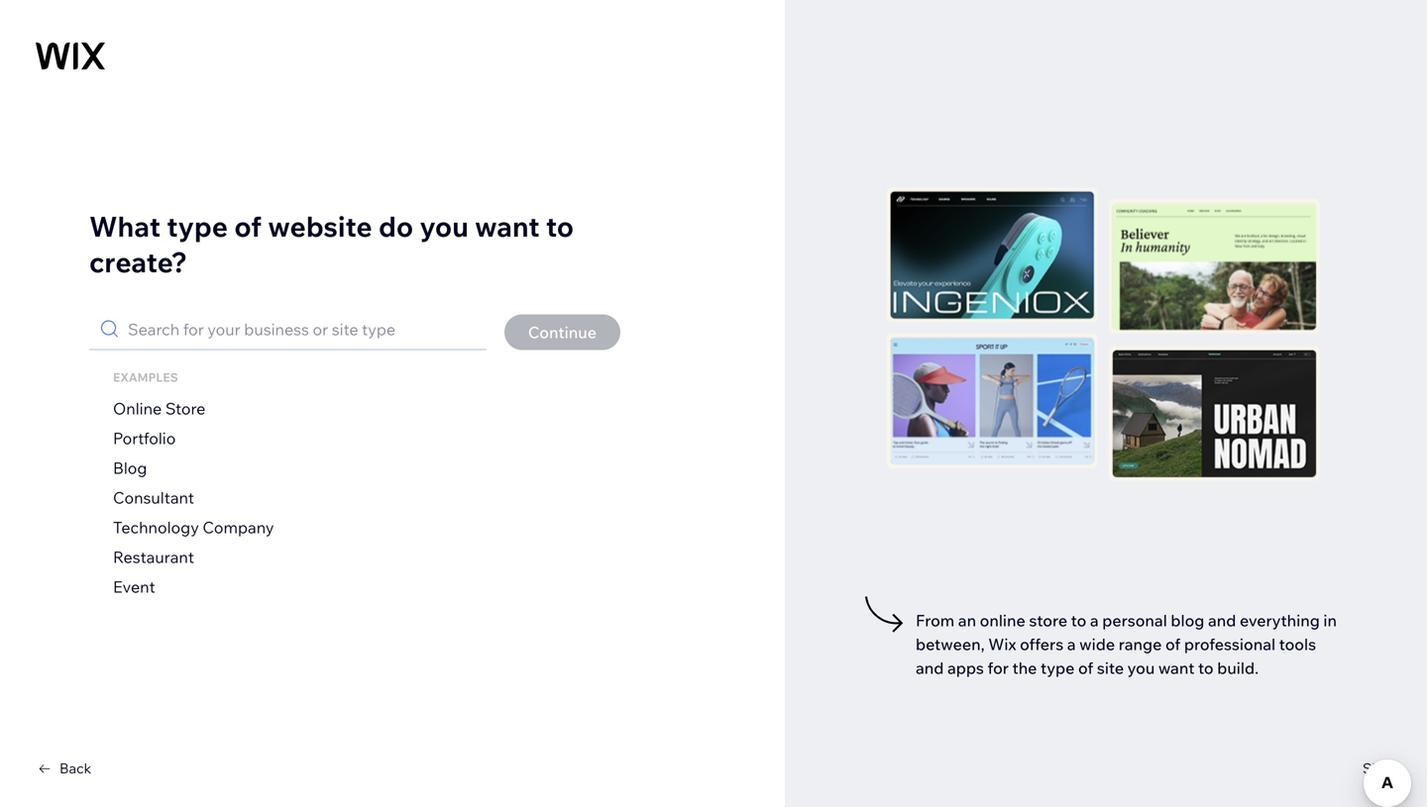 Task type: describe. For each thing, give the bounding box(es) containing it.
portfolio
[[113, 429, 176, 449]]

technology company button
[[113, 516, 274, 540]]

online
[[113, 399, 162, 419]]

consultant button
[[113, 486, 194, 510]]

in
[[1324, 611, 1337, 631]]

store
[[1029, 611, 1068, 631]]

do
[[379, 209, 414, 244]]

want inside what type of website do you want to create?
[[475, 209, 540, 244]]

blog
[[1171, 611, 1205, 631]]

apps
[[948, 659, 984, 679]]

company
[[203, 518, 274, 538]]

type inside what type of website do you want to create?
[[167, 209, 228, 244]]

portfolio button
[[113, 427, 176, 451]]

blog button
[[113, 457, 147, 480]]

personal
[[1103, 611, 1168, 631]]

restaurant
[[113, 548, 194, 568]]

back button
[[36, 760, 91, 778]]

want inside from an online store to a personal blog and everything in between, wix offers a wide range of professional tools and apps for the type of site you want to build.
[[1159, 659, 1195, 679]]

online store button
[[113, 397, 206, 421]]

website
[[268, 209, 372, 244]]

the
[[1013, 659, 1037, 679]]

from an online store to a personal blog and everything in between, wix offers a wide range of professional tools and apps for the type of site you want to build.
[[916, 611, 1337, 679]]

for
[[988, 659, 1009, 679]]

blog
[[113, 459, 147, 478]]

back
[[59, 760, 91, 778]]

you inside from an online store to a personal blog and everything in between, wix offers a wide range of professional tools and apps for the type of site you want to build.
[[1128, 659, 1155, 679]]

to inside what type of website do you want to create?
[[546, 209, 574, 244]]

online store portfolio blog consultant technology company restaurant event
[[113, 399, 274, 597]]

of inside what type of website do you want to create?
[[234, 209, 262, 244]]

0 horizontal spatial and
[[916, 659, 944, 679]]

between,
[[916, 635, 985, 655]]

restaurant button
[[113, 546, 194, 570]]

site
[[1097, 659, 1124, 679]]



Task type: locate. For each thing, give the bounding box(es) containing it.
want
[[475, 209, 540, 244], [1159, 659, 1195, 679]]

and down 'between,'
[[916, 659, 944, 679]]

you right the do at top
[[420, 209, 469, 244]]

professional
[[1185, 635, 1276, 655]]

1 vertical spatial want
[[1159, 659, 1195, 679]]

from
[[916, 611, 955, 631]]

type up the create?
[[167, 209, 228, 244]]

event
[[113, 577, 155, 597]]

0 vertical spatial a
[[1090, 611, 1099, 631]]

type inside from an online store to a personal blog and everything in between, wix offers a wide range of professional tools and apps for the type of site you want to build.
[[1041, 659, 1075, 679]]

2 vertical spatial to
[[1199, 659, 1214, 679]]

a up wide
[[1090, 611, 1099, 631]]

wix
[[989, 635, 1017, 655]]

0 horizontal spatial to
[[546, 209, 574, 244]]

of left website
[[234, 209, 262, 244]]

0 horizontal spatial a
[[1067, 635, 1076, 655]]

1 horizontal spatial type
[[1041, 659, 1075, 679]]

tools
[[1280, 635, 1317, 655]]

type
[[167, 209, 228, 244], [1041, 659, 1075, 679]]

0 horizontal spatial you
[[420, 209, 469, 244]]

a
[[1090, 611, 1099, 631], [1067, 635, 1076, 655]]

store
[[165, 399, 206, 419]]

0 vertical spatial want
[[475, 209, 540, 244]]

Search for your business or site type field
[[122, 310, 478, 349]]

1 horizontal spatial you
[[1128, 659, 1155, 679]]

and up professional
[[1208, 611, 1237, 631]]

what
[[89, 209, 161, 244]]

a left wide
[[1067, 635, 1076, 655]]

online
[[980, 611, 1026, 631]]

you
[[420, 209, 469, 244], [1128, 659, 1155, 679]]

0 horizontal spatial type
[[167, 209, 228, 244]]

1 horizontal spatial want
[[1159, 659, 1195, 679]]

type down offers
[[1041, 659, 1075, 679]]

wide
[[1080, 635, 1115, 655]]

everything
[[1240, 611, 1320, 631]]

skip button
[[1363, 760, 1392, 778]]

you inside what type of website do you want to create?
[[420, 209, 469, 244]]

examples
[[113, 370, 178, 385]]

2 vertical spatial of
[[1079, 659, 1094, 679]]

technology
[[113, 518, 199, 538]]

of left site
[[1079, 659, 1094, 679]]

1 vertical spatial a
[[1067, 635, 1076, 655]]

0 vertical spatial of
[[234, 209, 262, 244]]

1 vertical spatial you
[[1128, 659, 1155, 679]]

0 vertical spatial type
[[167, 209, 228, 244]]

offers
[[1020, 635, 1064, 655]]

1 horizontal spatial a
[[1090, 611, 1099, 631]]

1 horizontal spatial of
[[1079, 659, 1094, 679]]

0 vertical spatial you
[[420, 209, 469, 244]]

2 horizontal spatial to
[[1199, 659, 1214, 679]]

0 horizontal spatial of
[[234, 209, 262, 244]]

to
[[546, 209, 574, 244], [1071, 611, 1087, 631], [1199, 659, 1214, 679]]

an
[[958, 611, 977, 631]]

create?
[[89, 245, 187, 280]]

and
[[1208, 611, 1237, 631], [916, 659, 944, 679]]

1 vertical spatial and
[[916, 659, 944, 679]]

1 horizontal spatial and
[[1208, 611, 1237, 631]]

0 vertical spatial and
[[1208, 611, 1237, 631]]

1 vertical spatial type
[[1041, 659, 1075, 679]]

0 horizontal spatial want
[[475, 209, 540, 244]]

0 vertical spatial to
[[546, 209, 574, 244]]

1 horizontal spatial to
[[1071, 611, 1087, 631]]

1 vertical spatial of
[[1166, 635, 1181, 655]]

build.
[[1218, 659, 1259, 679]]

skip
[[1363, 760, 1392, 778]]

of down blog
[[1166, 635, 1181, 655]]

you down range
[[1128, 659, 1155, 679]]

2 horizontal spatial of
[[1166, 635, 1181, 655]]

what type of website do you want to create?
[[89, 209, 574, 280]]

1 vertical spatial to
[[1071, 611, 1087, 631]]

event button
[[113, 575, 155, 599]]

consultant
[[113, 488, 194, 508]]

range
[[1119, 635, 1162, 655]]

of
[[234, 209, 262, 244], [1166, 635, 1181, 655], [1079, 659, 1094, 679]]



Task type: vqa. For each thing, say whether or not it's contained in the screenshot.
topmost a
yes



